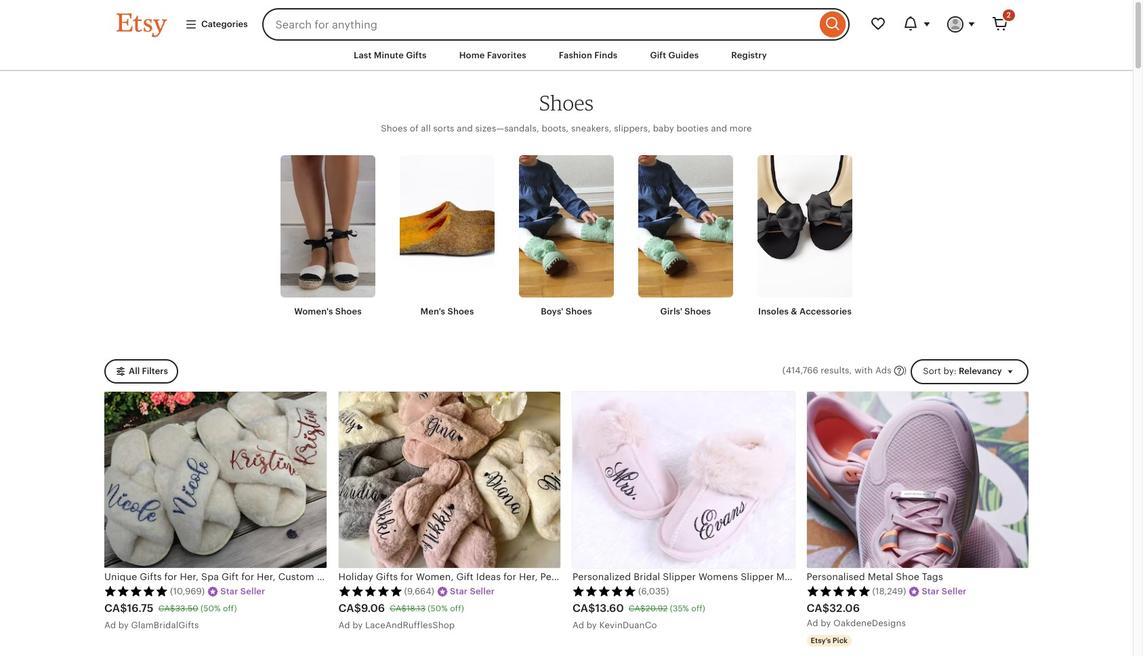 Task type: locate. For each thing, give the bounding box(es) containing it.
b for 13.60
[[587, 620, 593, 630]]

personalised metal shoe tags image
[[807, 392, 1029, 568]]

etsy's pick
[[811, 637, 848, 645]]

star seller right (10,969)
[[221, 586, 265, 596]]

0 horizontal spatial star seller
[[221, 586, 265, 596]]

b for 16.75
[[118, 620, 124, 630]]

shoes right 'women's' at the top left
[[335, 307, 362, 317]]

seller right (10,969)
[[241, 586, 265, 596]]

shoes right boys'
[[566, 307, 592, 317]]

sort by: relevancy
[[923, 366, 1003, 376]]

women's
[[294, 307, 333, 317]]

3 seller from the left
[[942, 586, 967, 596]]

414,766
[[786, 366, 819, 376]]

categories banner
[[92, 0, 1041, 41]]

none search field inside 'categories' banner
[[262, 8, 850, 41]]

1 horizontal spatial and
[[711, 124, 728, 134]]

2
[[1007, 11, 1011, 19]]

menu bar containing last minute gifts
[[92, 41, 1041, 71]]

fashion
[[559, 50, 593, 60]]

(9,664)
[[404, 586, 435, 596]]

b up etsy's at right bottom
[[821, 618, 827, 628]]

2 star from the left
[[450, 586, 468, 596]]

off) inside ca$ 9.06 ca$ 18.13 (50% off) a d b y laceandrufflesshop
[[450, 604, 464, 614]]

2 off) from the left
[[450, 604, 464, 614]]

home favorites
[[459, 50, 527, 60]]

women's shoes
[[294, 307, 362, 317]]

y down 16.75
[[124, 620, 129, 630]]

y inside ca$ 13.60 ca$ 20.92 (35% off) a d b y kevinduanco
[[592, 620, 597, 630]]

5 out of 5 stars image
[[104, 586, 168, 596], [339, 586, 402, 596], [573, 586, 637, 596], [807, 586, 871, 596]]

sort
[[923, 366, 942, 376]]

menu bar
[[92, 41, 1041, 71]]

(50% right 18.13
[[428, 604, 448, 614]]

star seller right (9,664)
[[450, 586, 495, 596]]

2 seller from the left
[[470, 586, 495, 596]]

5 out of 5 stars image up 16.75
[[104, 586, 168, 596]]

kevinduanco
[[600, 620, 657, 630]]

off)
[[223, 604, 237, 614], [450, 604, 464, 614], [692, 604, 706, 614]]

registry
[[732, 50, 767, 60]]

laceandrufflesshop
[[365, 620, 455, 630]]

off) right 18.13
[[450, 604, 464, 614]]

off) for 9.06
[[450, 604, 464, 614]]

personalised metal shoe tags
[[807, 572, 944, 583]]

1 (50% from the left
[[201, 604, 221, 614]]

all
[[421, 124, 431, 134]]

a for 9.06
[[339, 620, 345, 630]]

1 and from the left
[[457, 124, 473, 134]]

(50% right 33.50 at bottom left
[[201, 604, 221, 614]]

b left glambridalgifts
[[118, 620, 124, 630]]

a
[[807, 618, 813, 628], [104, 620, 111, 630], [339, 620, 345, 630], [573, 620, 579, 630]]

holiday gifts for women, gift ideas for her, personalized gifts for women, custom fluffy slippers, birthday gifts for her, christmas gift image
[[339, 392, 561, 568]]

y up "etsy's pick"
[[827, 618, 831, 628]]

3 5 out of 5 stars image from the left
[[573, 586, 637, 596]]

3 off) from the left
[[692, 604, 706, 614]]

fashion finds
[[559, 50, 618, 60]]

and left the more
[[711, 124, 728, 134]]

5 out of 5 stars image for 13.60
[[573, 586, 637, 596]]

ads
[[876, 366, 892, 376]]

home
[[459, 50, 485, 60]]

boys' shoes
[[541, 307, 592, 317]]

y
[[827, 618, 831, 628], [124, 620, 129, 630], [358, 620, 363, 630], [592, 620, 597, 630]]

(35%
[[670, 604, 689, 614]]

off) for 16.75
[[223, 604, 237, 614]]

metal
[[868, 572, 894, 583]]

1 horizontal spatial seller
[[470, 586, 495, 596]]

2 star seller from the left
[[450, 586, 495, 596]]

a inside ca$ 16.75 ca$ 33.50 (50% off) a d b y glambridalgifts
[[104, 620, 111, 630]]

booties
[[677, 124, 709, 134]]

insoles & accessories link
[[758, 156, 853, 318]]

a inside ca$ 9.06 ca$ 18.13 (50% off) a d b y laceandrufflesshop
[[339, 620, 345, 630]]

(10,969)
[[170, 586, 205, 596]]

0 horizontal spatial star
[[221, 586, 238, 596]]

2 horizontal spatial seller
[[942, 586, 967, 596]]

pick
[[833, 637, 848, 645]]

b inside ca$ 16.75 ca$ 33.50 (50% off) a d b y glambridalgifts
[[118, 620, 124, 630]]

0 horizontal spatial off)
[[223, 604, 237, 614]]

girls'
[[661, 307, 683, 317]]

None search field
[[262, 8, 850, 41]]

2 horizontal spatial star
[[922, 586, 940, 596]]

personalized bridal slipper womens slipper memory foam fluffy soft warm slip on house slippers,anti-skid cozy plush for indoor outdoor image
[[573, 392, 795, 568]]

d left kevinduanco
[[579, 620, 584, 630]]

(50% inside ca$ 16.75 ca$ 33.50 (50% off) a d b y glambridalgifts
[[201, 604, 221, 614]]

d up etsy's at right bottom
[[813, 618, 819, 628]]

shoes up shoes of all sorts and sizes—sandals, boots, sneakers, slippers, baby booties and more
[[539, 90, 594, 115]]

finds
[[595, 50, 618, 60]]

(
[[783, 366, 786, 376]]

9.06
[[361, 602, 385, 615]]

off) inside ca$ 16.75 ca$ 33.50 (50% off) a d b y glambridalgifts
[[223, 604, 237, 614]]

boys' shoes link
[[519, 156, 614, 318]]

0 horizontal spatial (50%
[[201, 604, 221, 614]]

16.75
[[127, 602, 154, 615]]

2 (50% from the left
[[428, 604, 448, 614]]

sorts
[[433, 124, 455, 134]]

filters
[[142, 366, 168, 376]]

seller down tags
[[942, 586, 967, 596]]

star right (9,664)
[[450, 586, 468, 596]]

0 horizontal spatial and
[[457, 124, 473, 134]]

d left laceandrufflesshop at the left of page
[[345, 620, 350, 630]]

ca$ inside ca$ 32.06 a d b y oakdenedesigns
[[807, 602, 830, 615]]

seller right (9,664)
[[470, 586, 495, 596]]

(50%
[[201, 604, 221, 614], [428, 604, 448, 614]]

gift guides link
[[640, 43, 709, 68]]

with
[[855, 366, 873, 376]]

star seller down tags
[[922, 586, 967, 596]]

shoes right men's
[[448, 307, 474, 317]]

b left kevinduanco
[[587, 620, 593, 630]]

shoes inside "link"
[[685, 307, 711, 317]]

sneakers,
[[572, 124, 612, 134]]

b for 9.06
[[353, 620, 358, 630]]

off) right 33.50 at bottom left
[[223, 604, 237, 614]]

1 horizontal spatial off)
[[450, 604, 464, 614]]

all
[[129, 366, 140, 376]]

star
[[221, 586, 238, 596], [450, 586, 468, 596], [922, 586, 940, 596]]

(50% inside ca$ 9.06 ca$ 18.13 (50% off) a d b y laceandrufflesshop
[[428, 604, 448, 614]]

5 out of 5 stars image up 13.60
[[573, 586, 637, 596]]

5 out of 5 stars image down personalised
[[807, 586, 871, 596]]

5 out of 5 stars image for 9.06
[[339, 586, 402, 596]]

d inside ca$ 16.75 ca$ 33.50 (50% off) a d b y glambridalgifts
[[110, 620, 116, 630]]

off) right (35% at the bottom right
[[692, 604, 706, 614]]

1 star seller from the left
[[221, 586, 265, 596]]

2 and from the left
[[711, 124, 728, 134]]

y inside ca$ 16.75 ca$ 33.50 (50% off) a d b y glambridalgifts
[[124, 620, 129, 630]]

d inside ca$ 9.06 ca$ 18.13 (50% off) a d b y laceandrufflesshop
[[345, 620, 350, 630]]

with ads
[[855, 366, 892, 376]]

d
[[813, 618, 819, 628], [110, 620, 116, 630], [345, 620, 350, 630], [579, 620, 584, 630]]

shoes for boys' shoes
[[566, 307, 592, 317]]

of
[[410, 124, 419, 134]]

(6,035)
[[639, 586, 669, 596]]

32.06
[[830, 602, 860, 615]]

and
[[457, 124, 473, 134], [711, 124, 728, 134]]

0 horizontal spatial seller
[[241, 586, 265, 596]]

ca$
[[104, 602, 127, 615], [339, 602, 361, 615], [573, 602, 596, 615], [807, 602, 830, 615], [158, 604, 175, 614], [390, 604, 407, 614], [629, 604, 646, 614]]

(18,249)
[[873, 586, 907, 596]]

sizes—sandals,
[[476, 124, 540, 134]]

20.92
[[646, 604, 668, 614]]

star right (10,969)
[[221, 586, 238, 596]]

1 horizontal spatial star seller
[[450, 586, 495, 596]]

y inside ca$ 32.06 a d b y oakdenedesigns
[[827, 618, 831, 628]]

star for 16.75
[[221, 586, 238, 596]]

off) inside ca$ 13.60 ca$ 20.92 (35% off) a d b y kevinduanco
[[692, 604, 706, 614]]

b inside ca$ 9.06 ca$ 18.13 (50% off) a d b y laceandrufflesshop
[[353, 620, 358, 630]]

star seller
[[221, 586, 265, 596], [450, 586, 495, 596], [922, 586, 967, 596]]

33.50
[[175, 604, 198, 614]]

2 5 out of 5 stars image from the left
[[339, 586, 402, 596]]

1 5 out of 5 stars image from the left
[[104, 586, 168, 596]]

)
[[904, 366, 907, 376]]

all filters
[[129, 366, 168, 376]]

y inside ca$ 9.06 ca$ 18.13 (50% off) a d b y laceandrufflesshop
[[358, 620, 363, 630]]

1 horizontal spatial star
[[450, 586, 468, 596]]

b inside ca$ 13.60 ca$ 20.92 (35% off) a d b y kevinduanco
[[587, 620, 593, 630]]

d for 9.06
[[345, 620, 350, 630]]

star down tags
[[922, 586, 940, 596]]

2 horizontal spatial off)
[[692, 604, 706, 614]]

2 horizontal spatial star seller
[[922, 586, 967, 596]]

shoe
[[896, 572, 920, 583]]

1 seller from the left
[[241, 586, 265, 596]]

1 off) from the left
[[223, 604, 237, 614]]

shoes
[[539, 90, 594, 115], [381, 124, 408, 134], [335, 307, 362, 317], [448, 307, 474, 317], [566, 307, 592, 317], [685, 307, 711, 317]]

d inside ca$ 13.60 ca$ 20.92 (35% off) a d b y kevinduanco
[[579, 620, 584, 630]]

seller
[[241, 586, 265, 596], [470, 586, 495, 596], [942, 586, 967, 596]]

all filters button
[[104, 359, 178, 384]]

b left laceandrufflesshop at the left of page
[[353, 620, 358, 630]]

5 out of 5 stars image up 9.06 at bottom left
[[339, 586, 402, 596]]

shoes right girls'
[[685, 307, 711, 317]]

and right sorts
[[457, 124, 473, 134]]

d inside ca$ 32.06 a d b y oakdenedesigns
[[813, 618, 819, 628]]

y for 16.75
[[124, 620, 129, 630]]

1 horizontal spatial (50%
[[428, 604, 448, 614]]

home favorites link
[[449, 43, 537, 68]]

b
[[821, 618, 827, 628], [118, 620, 124, 630], [353, 620, 358, 630], [587, 620, 593, 630]]

a inside ca$ 13.60 ca$ 20.92 (35% off) a d b y kevinduanco
[[573, 620, 579, 630]]

y down 13.60
[[592, 620, 597, 630]]

d left glambridalgifts
[[110, 620, 116, 630]]

minute
[[374, 50, 404, 60]]

baby
[[653, 124, 674, 134]]

star for 9.06
[[450, 586, 468, 596]]

1 star from the left
[[221, 586, 238, 596]]

slippers,
[[614, 124, 651, 134]]

y down 9.06 at bottom left
[[358, 620, 363, 630]]

2 link
[[984, 8, 1017, 41]]

off) for 13.60
[[692, 604, 706, 614]]

categories
[[201, 19, 248, 29]]

by:
[[944, 366, 957, 376]]



Task type: describe. For each thing, give the bounding box(es) containing it.
5 out of 5 stars image for 16.75
[[104, 586, 168, 596]]

results,
[[821, 366, 853, 376]]

shoes of all sorts and sizes—sandals, boots, sneakers, slippers, baby booties and more
[[381, 124, 752, 134]]

seller for 9.06
[[470, 586, 495, 596]]

d for 13.60
[[579, 620, 584, 630]]

seller for 16.75
[[241, 586, 265, 596]]

d for 16.75
[[110, 620, 116, 630]]

guides
[[669, 50, 699, 60]]

gift
[[650, 50, 667, 60]]

boots,
[[542, 124, 569, 134]]

men's
[[421, 307, 446, 317]]

Search for anything text field
[[262, 8, 817, 41]]

last minute gifts link
[[344, 43, 437, 68]]

(50% for 16.75
[[201, 604, 221, 614]]

( 414,766 results,
[[783, 366, 853, 376]]

insoles
[[759, 307, 789, 317]]

star seller for 9.06
[[450, 586, 495, 596]]

shoes left of
[[381, 124, 408, 134]]

unique gifts for her, spa gift for her, custom slippers, personalized fluffy slippers, birthday gifts, christmas gifts for her image
[[104, 392, 326, 568]]

ca$ 13.60 ca$ 20.92 (35% off) a d b y kevinduanco
[[573, 602, 706, 630]]

personalised
[[807, 572, 866, 583]]

oakdenedesigns
[[834, 618, 906, 628]]

(50% for 9.06
[[428, 604, 448, 614]]

y for 13.60
[[592, 620, 597, 630]]

shoes for women's shoes
[[335, 307, 362, 317]]

tags
[[922, 572, 944, 583]]

3 star seller from the left
[[922, 586, 967, 596]]

gifts
[[406, 50, 427, 60]]

18.13
[[407, 604, 426, 614]]

registry link
[[722, 43, 778, 68]]

more
[[730, 124, 752, 134]]

a for 16.75
[[104, 620, 111, 630]]

y for 9.06
[[358, 620, 363, 630]]

favorites
[[487, 50, 527, 60]]

women's shoes link
[[281, 156, 376, 318]]

fashion finds link
[[549, 43, 628, 68]]

a for 13.60
[[573, 620, 579, 630]]

etsy's
[[811, 637, 831, 645]]

3 star from the left
[[922, 586, 940, 596]]

a inside ca$ 32.06 a d b y oakdenedesigns
[[807, 618, 813, 628]]

insoles & accessories
[[759, 307, 852, 317]]

boys'
[[541, 307, 564, 317]]

categories button
[[175, 12, 258, 37]]

4 5 out of 5 stars image from the left
[[807, 586, 871, 596]]

men's shoes
[[421, 307, 474, 317]]

ca$ 32.06 a d b y oakdenedesigns
[[807, 602, 906, 628]]

last
[[354, 50, 372, 60]]

girls' shoes link
[[639, 156, 734, 318]]

accessories
[[800, 307, 852, 317]]

13.60
[[596, 602, 624, 615]]

girls' shoes
[[661, 307, 711, 317]]

ca$ 9.06 ca$ 18.13 (50% off) a d b y laceandrufflesshop
[[339, 602, 464, 630]]

b inside ca$ 32.06 a d b y oakdenedesigns
[[821, 618, 827, 628]]

gift guides
[[650, 50, 699, 60]]

shoes for men's shoes
[[448, 307, 474, 317]]

last minute gifts
[[354, 50, 427, 60]]

&
[[791, 307, 798, 317]]

ca$ 16.75 ca$ 33.50 (50% off) a d b y glambridalgifts
[[104, 602, 237, 630]]

men's shoes link
[[400, 156, 495, 318]]

shoes for girls' shoes
[[685, 307, 711, 317]]

glambridalgifts
[[131, 620, 199, 630]]

relevancy
[[959, 366, 1003, 376]]

star seller for 16.75
[[221, 586, 265, 596]]



Task type: vqa. For each thing, say whether or not it's contained in the screenshot.
MariMichelVintage
no



